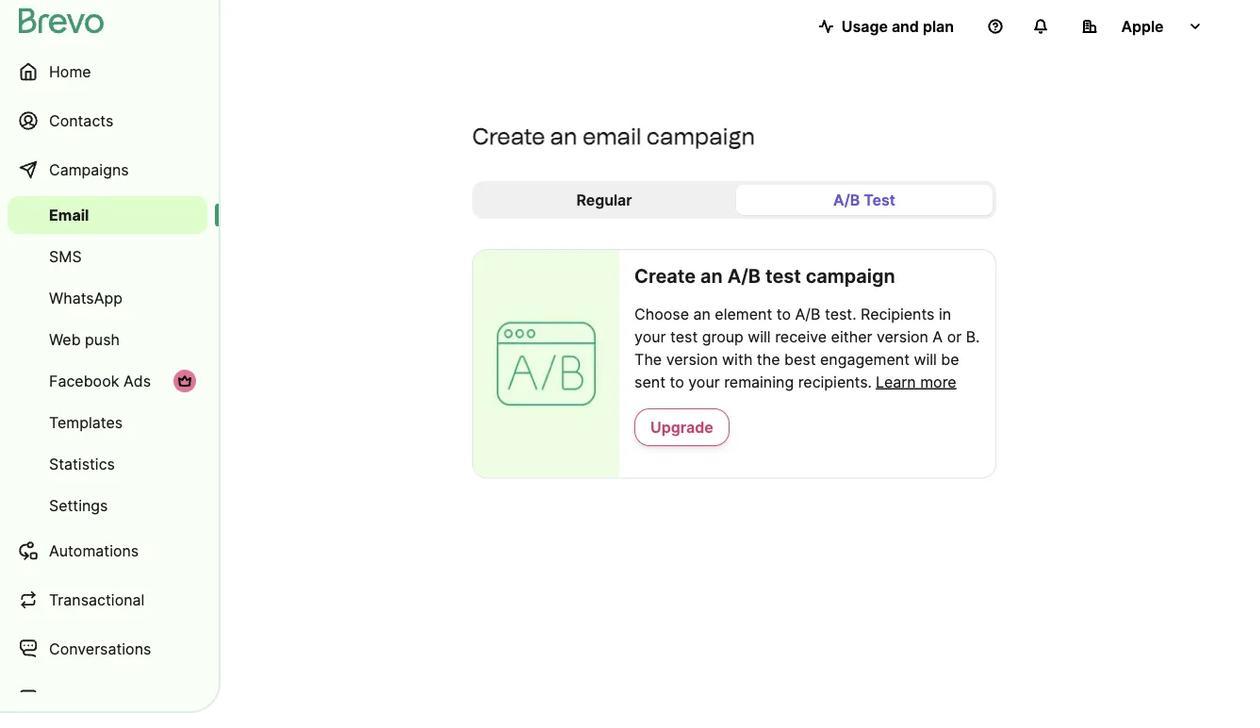 Task type: describe. For each thing, give the bounding box(es) containing it.
either
[[831, 327, 873, 346]]

apple
[[1122, 17, 1164, 35]]

choose an element to a/b test. recipients in your test group will receive either version a or b. the version with the best engagement will be sent to your remaining recipients.
[[635, 305, 980, 391]]

statistics
[[49, 455, 115, 473]]

group
[[702, 327, 744, 346]]

a
[[933, 327, 943, 346]]

1 horizontal spatial will
[[914, 350, 937, 368]]

a/b inside choose an element to a/b test. recipients in your test group will receive either version a or b. the version with the best engagement will be sent to your remaining recipients.
[[796, 305, 821, 323]]

in
[[939, 305, 952, 323]]

1 vertical spatial campaign
[[806, 265, 896, 288]]

learn
[[876, 373, 916, 391]]

1 horizontal spatial version
[[877, 327, 929, 346]]

transactional
[[49, 590, 145, 609]]

0 horizontal spatial campaign
[[647, 122, 756, 149]]

sms link
[[8, 238, 207, 275]]

deals
[[49, 688, 89, 707]]

be
[[942, 350, 960, 368]]

sms
[[49, 247, 82, 265]]

campaigns link
[[8, 147, 207, 192]]

the
[[757, 350, 781, 368]]

1 vertical spatial a/b
[[728, 265, 761, 288]]

web push
[[49, 330, 120, 348]]

ablogo image
[[473, 250, 620, 477]]

whatsapp
[[49, 289, 123, 307]]

create an email campaign
[[473, 122, 756, 149]]

web
[[49, 330, 81, 348]]

or
[[948, 327, 962, 346]]

choose
[[635, 305, 689, 323]]

upgrade button
[[635, 408, 730, 446]]

regular button
[[476, 185, 733, 215]]

and
[[892, 17, 919, 35]]

usage
[[842, 17, 888, 35]]

facebook ads
[[49, 372, 151, 390]]

settings link
[[8, 487, 207, 524]]

create for create an a/b test campaign
[[635, 265, 696, 288]]

element
[[715, 305, 773, 323]]

a/b test button
[[737, 185, 993, 215]]

the
[[635, 350, 662, 368]]

an for a/b
[[701, 265, 723, 288]]

email
[[49, 206, 89, 224]]

campaigns
[[49, 160, 129, 179]]

test inside choose an element to a/b test. recipients in your test group will receive either version a or b. the version with the best engagement will be sent to your remaining recipients.
[[671, 327, 698, 346]]

recipients.
[[798, 373, 872, 391]]

recipients
[[861, 305, 935, 323]]

facebook
[[49, 372, 119, 390]]

usage and plan
[[842, 17, 954, 35]]

test
[[864, 191, 896, 209]]

learn more
[[876, 373, 957, 391]]

0 vertical spatial to
[[777, 305, 791, 323]]

whatsapp link
[[8, 279, 207, 317]]

a/b inside button
[[834, 191, 860, 209]]



Task type: locate. For each thing, give the bounding box(es) containing it.
0 vertical spatial your
[[635, 327, 666, 346]]

to up receive
[[777, 305, 791, 323]]

0 vertical spatial campaign
[[647, 122, 756, 149]]

left___rvooi image
[[177, 373, 192, 389]]

engagement
[[821, 350, 910, 368]]

apple button
[[1068, 8, 1219, 45]]

1 vertical spatial will
[[914, 350, 937, 368]]

0 horizontal spatial to
[[670, 373, 684, 391]]

your
[[635, 327, 666, 346], [689, 373, 720, 391]]

version
[[877, 327, 929, 346], [666, 350, 718, 368]]

1 vertical spatial an
[[701, 265, 723, 288]]

create an a/b test campaign
[[635, 265, 896, 288]]

create
[[473, 122, 545, 149], [635, 265, 696, 288]]

a/b up receive
[[796, 305, 821, 323]]

1 vertical spatial your
[[689, 373, 720, 391]]

transactional link
[[8, 577, 207, 622]]

automations link
[[8, 528, 207, 573]]

plan
[[923, 17, 954, 35]]

learn more link
[[876, 371, 957, 393]]

version down recipients
[[877, 327, 929, 346]]

1 horizontal spatial your
[[689, 373, 720, 391]]

conversations link
[[8, 626, 207, 672]]

1 vertical spatial version
[[666, 350, 718, 368]]

sent
[[635, 373, 666, 391]]

receive
[[775, 327, 827, 346]]

1 vertical spatial test
[[671, 327, 698, 346]]

an left email in the top of the page
[[551, 122, 578, 149]]

to right sent
[[670, 373, 684, 391]]

upgrade
[[651, 418, 714, 436]]

templates
[[49, 413, 123, 431]]

1 horizontal spatial test
[[766, 265, 802, 288]]

0 horizontal spatial version
[[666, 350, 718, 368]]

0 vertical spatial an
[[551, 122, 578, 149]]

b.
[[966, 327, 980, 346]]

email
[[583, 122, 642, 149]]

an up element at top right
[[701, 265, 723, 288]]

0 vertical spatial version
[[877, 327, 929, 346]]

campaign up test.
[[806, 265, 896, 288]]

0 horizontal spatial create
[[473, 122, 545, 149]]

a/b test
[[834, 191, 896, 209]]

your up the
[[635, 327, 666, 346]]

usage and plan button
[[804, 8, 970, 45]]

automations
[[49, 541, 139, 560]]

1 horizontal spatial a/b
[[796, 305, 821, 323]]

an
[[551, 122, 578, 149], [701, 265, 723, 288], [694, 305, 711, 323]]

0 horizontal spatial test
[[671, 327, 698, 346]]

0 horizontal spatial will
[[748, 327, 771, 346]]

test up element at top right
[[766, 265, 802, 288]]

with
[[723, 350, 753, 368]]

test.
[[825, 305, 857, 323]]

1 vertical spatial to
[[670, 373, 684, 391]]

remaining
[[724, 373, 794, 391]]

an inside choose an element to a/b test. recipients in your test group will receive either version a or b. the version with the best engagement will be sent to your remaining recipients.
[[694, 305, 711, 323]]

best
[[785, 350, 816, 368]]

2 vertical spatial an
[[694, 305, 711, 323]]

0 vertical spatial test
[[766, 265, 802, 288]]

an up group
[[694, 305, 711, 323]]

a/b left test
[[834, 191, 860, 209]]

conversations
[[49, 639, 151, 658]]

will
[[748, 327, 771, 346], [914, 350, 937, 368]]

test
[[766, 265, 802, 288], [671, 327, 698, 346]]

push
[[85, 330, 120, 348]]

1 horizontal spatial to
[[777, 305, 791, 323]]

email link
[[8, 196, 207, 234]]

1 horizontal spatial campaign
[[806, 265, 896, 288]]

will up the on the right of the page
[[748, 327, 771, 346]]

contacts
[[49, 111, 113, 130]]

create for create an email campaign
[[473, 122, 545, 149]]

0 horizontal spatial your
[[635, 327, 666, 346]]

more
[[921, 373, 957, 391]]

0 vertical spatial will
[[748, 327, 771, 346]]

0 vertical spatial a/b
[[834, 191, 860, 209]]

a/b
[[834, 191, 860, 209], [728, 265, 761, 288], [796, 305, 821, 323]]

templates link
[[8, 404, 207, 441]]

will up learn more
[[914, 350, 937, 368]]

0 vertical spatial create
[[473, 122, 545, 149]]

1 vertical spatial create
[[635, 265, 696, 288]]

your down group
[[689, 373, 720, 391]]

campaign right email in the top of the page
[[647, 122, 756, 149]]

1 horizontal spatial create
[[635, 265, 696, 288]]

home link
[[8, 49, 207, 94]]

settings
[[49, 496, 108, 514]]

regular
[[577, 191, 632, 209]]

an for element
[[694, 305, 711, 323]]

an for email
[[551, 122, 578, 149]]

deals link
[[8, 675, 207, 713]]

facebook ads link
[[8, 362, 207, 400]]

version down group
[[666, 350, 718, 368]]

web push link
[[8, 321, 207, 358]]

test down choose
[[671, 327, 698, 346]]

ads
[[123, 372, 151, 390]]

statistics link
[[8, 445, 207, 483]]

campaign
[[647, 122, 756, 149], [806, 265, 896, 288]]

home
[[49, 62, 91, 81]]

a/b up element at top right
[[728, 265, 761, 288]]

2 horizontal spatial a/b
[[834, 191, 860, 209]]

2 vertical spatial a/b
[[796, 305, 821, 323]]

to
[[777, 305, 791, 323], [670, 373, 684, 391]]

0 horizontal spatial a/b
[[728, 265, 761, 288]]

contacts link
[[8, 98, 207, 143]]



Task type: vqa. For each thing, say whether or not it's contained in the screenshot.
the Automations
yes



